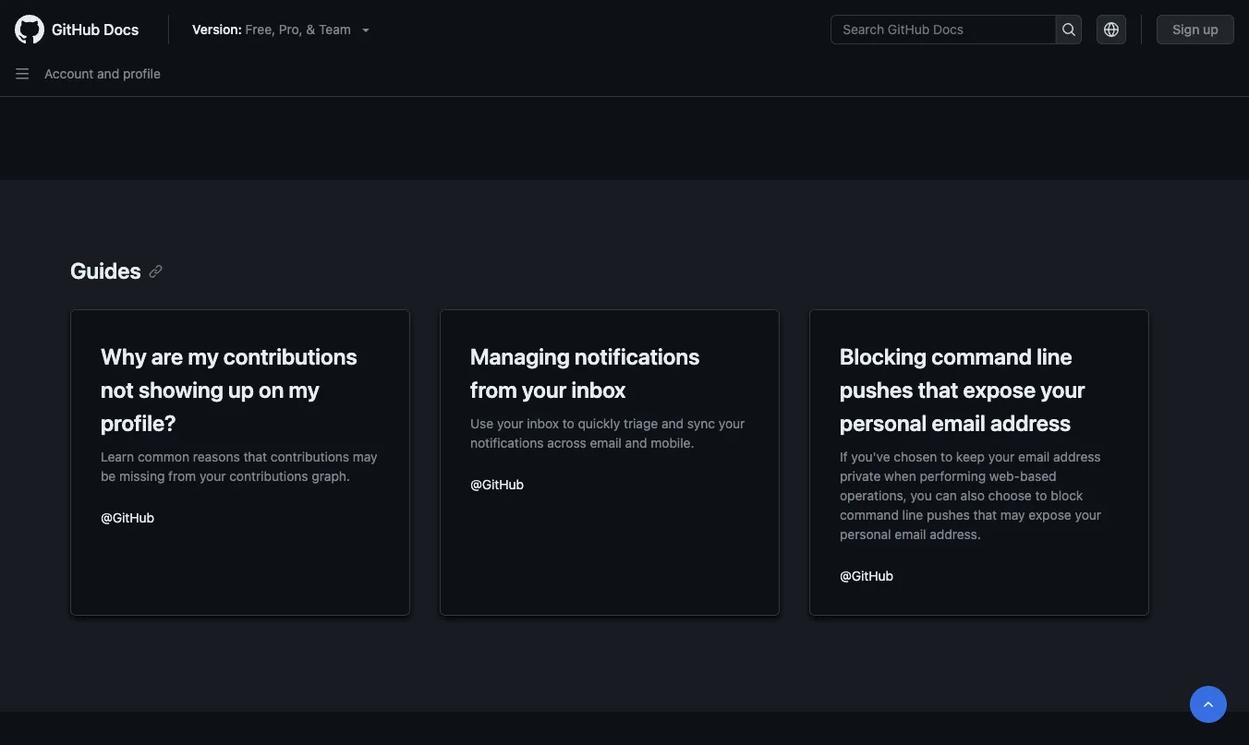 Task type: vqa. For each thing, say whether or not it's contained in the screenshot.
missing
yes



Task type: describe. For each thing, give the bounding box(es) containing it.
github
[[52, 21, 100, 38]]

on inside the why are my contributions not showing up on my profile?
[[259, 377, 284, 403]]

contributions inside the why are my contributions not showing up on my profile?
[[223, 344, 357, 370]]

pro,
[[279, 22, 303, 37]]

1 vertical spatial contributions
[[271, 449, 349, 464]]

email inside the use your inbox to quickly triage and sync your notifications across email and mobile.
[[590, 435, 622, 450]]

profile?
[[101, 410, 176, 436]]

and inside the main banner
[[97, 66, 119, 81]]

email up based on the right
[[1018, 449, 1050, 464]]

blocking command line pushes that expose your personal email address
[[840, 344, 1085, 436]]

september 23
[[837, 4, 930, 19]]

from inside learn common reasons that contributions may be missing from your contributions graph.
[[168, 468, 196, 484]]

inbox inside notifications provide updates about the activity on github.com that you've subscribed to. you can use the notifications inbox to customize, triage, and manage your updates.
[[155, 50, 187, 66]]

your inside "blocking command line pushes that expose your personal email address"
[[1041, 377, 1085, 403]]

Search GitHub Docs search field
[[832, 16, 1056, 43]]

none search field inside the main banner
[[831, 15, 1082, 44]]

triangle down image
[[358, 22, 373, 37]]

0 vertical spatial the
[[294, 13, 314, 29]]

are
[[151, 344, 183, 370]]

notifications provide updates about the activity on github.com that you've subscribed to. you can use the notifications inbox to customize, triage, and manage your updates.
[[78, 13, 405, 84]]

learn
[[101, 449, 134, 464]]

and inside notifications provide updates about the activity on github.com that you've subscribed to. you can use the notifications inbox to customize, triage, and manage your updates.
[[316, 50, 338, 66]]

customize,
[[206, 50, 270, 66]]

why
[[101, 344, 147, 370]]

your right sync
[[719, 416, 745, 431]]

triage,
[[274, 50, 312, 66]]

use
[[361, 32, 383, 47]]

on inside notifications provide updates about the activity on github.com that you've subscribed to. you can use the notifications inbox to customize, triage, and manage your updates.
[[364, 13, 379, 29]]

email inside "blocking command line pushes that expose your personal email address"
[[932, 410, 986, 436]]

version: free, pro, & team
[[192, 22, 351, 37]]

based
[[1020, 468, 1057, 484]]

managing
[[470, 344, 570, 370]]

september
[[837, 4, 907, 19]]

learn common reasons that contributions may be missing from your contributions graph.
[[101, 449, 378, 484]]

your inside learn common reasons that contributions may be missing from your contributions graph.
[[200, 468, 226, 484]]

private
[[840, 468, 881, 484]]

github.com
[[78, 32, 148, 47]]

use
[[470, 416, 494, 431]]

block
[[1051, 488, 1083, 503]]

guides
[[70, 258, 141, 284]]

version:
[[192, 22, 242, 37]]

if you've chosen to keep your email address private when performing web-based operations, you can also choose to block command line pushes that may expose your personal email address.
[[840, 449, 1102, 542]]

main banner
[[0, 0, 1249, 97]]

sync
[[687, 416, 715, 431]]

that inside if you've chosen to keep your email address private when performing web-based operations, you can also choose to block command line pushes that may expose your personal email address.
[[974, 507, 997, 523]]

can inside notifications provide updates about the activity on github.com that you've subscribed to. you can use the notifications inbox to customize, triage, and manage your updates.
[[336, 32, 358, 47]]

1 vertical spatial the
[[386, 32, 405, 47]]

command inside if you've chosen to keep your email address private when performing web-based operations, you can also choose to block command line pushes that may expose your personal email address.
[[840, 507, 899, 523]]

not
[[101, 377, 134, 403]]

across
[[547, 435, 587, 450]]

your inside notifications provide updates about the activity on github.com that you've subscribed to. you can use the notifications inbox to customize, triage, and manage your updates.
[[78, 69, 104, 84]]

to up 'performing'
[[941, 449, 953, 464]]

common
[[138, 449, 189, 464]]

you
[[311, 32, 333, 47]]

blocking
[[840, 344, 927, 370]]

updates
[[205, 13, 253, 29]]

profile
[[123, 66, 161, 81]]

provide
[[157, 13, 201, 29]]

may inside if you've chosen to keep your email address private when performing web-based operations, you can also choose to block command line pushes that may expose your personal email address.
[[1001, 507, 1025, 523]]

your up web-
[[989, 449, 1015, 464]]

your down block
[[1075, 507, 1102, 523]]

showing
[[139, 377, 223, 403]]

personal inside if you've chosen to keep your email address private when performing web-based operations, you can also choose to block command line pushes that may expose your personal email address.
[[840, 527, 891, 542]]

23
[[914, 4, 930, 19]]

use your inbox to quickly triage and sync your notifications across email and mobile.
[[470, 416, 745, 450]]

quickly
[[578, 416, 620, 431]]



Task type: locate. For each thing, give the bounding box(es) containing it.
your down reasons
[[200, 468, 226, 484]]

operations,
[[840, 488, 907, 503]]

and up the mobile.
[[662, 416, 684, 431]]

github docs link
[[15, 15, 153, 44]]

1 vertical spatial you've
[[851, 449, 890, 464]]

@github down operations,
[[840, 568, 894, 584]]

0 horizontal spatial can
[[336, 32, 358, 47]]

from inside managing notifications from your inbox
[[470, 377, 517, 403]]

@github for managing notifications from your inbox
[[470, 477, 524, 492]]

0 vertical spatial from
[[470, 377, 517, 403]]

expose inside if you've chosen to keep your email address private when performing web-based operations, you can also choose to block command line pushes that may expose your personal email address.
[[1029, 507, 1072, 523]]

email down you
[[895, 527, 926, 542]]

from
[[470, 377, 517, 403], [168, 468, 196, 484]]

notifications up triage
[[575, 344, 700, 370]]

1 horizontal spatial up
[[1203, 22, 1219, 37]]

notifications inside managing notifications from your inbox
[[575, 344, 700, 370]]

the right the use
[[386, 32, 405, 47]]

missing
[[119, 468, 165, 484]]

address.
[[930, 527, 981, 542]]

may
[[353, 449, 378, 464], [1001, 507, 1025, 523]]

expose inside "blocking command line pushes that expose your personal email address"
[[963, 377, 1036, 403]]

that inside learn common reasons that contributions may be missing from your contributions graph.
[[243, 449, 267, 464]]

managing notifications from your inbox
[[470, 344, 700, 403]]

1 horizontal spatial can
[[936, 488, 957, 503]]

0 vertical spatial inbox
[[155, 50, 187, 66]]

personal inside "blocking command line pushes that expose your personal email address"
[[840, 410, 927, 436]]

choose
[[988, 488, 1032, 503]]

my
[[188, 344, 219, 370], [289, 377, 319, 403]]

2 horizontal spatial notifications
[[575, 344, 700, 370]]

about
[[256, 13, 291, 29]]

graph.
[[312, 468, 350, 484]]

0 horizontal spatial inbox
[[155, 50, 187, 66]]

your right the use
[[497, 416, 523, 431]]

personal
[[840, 410, 927, 436], [840, 527, 891, 542]]

that inside notifications provide updates about the activity on github.com that you've subscribed to. you can use the notifications inbox to customize, triage, and manage your updates.
[[152, 32, 176, 47]]

the
[[294, 13, 314, 29], [386, 32, 405, 47]]

and down triage
[[625, 435, 647, 450]]

keep
[[956, 449, 985, 464]]

2 vertical spatial @github
[[840, 568, 894, 584]]

0 vertical spatial on
[[364, 13, 379, 29]]

address up block
[[1054, 449, 1101, 464]]

0 vertical spatial notifications
[[78, 50, 151, 66]]

0 vertical spatial up
[[1203, 22, 1219, 37]]

1 horizontal spatial my
[[289, 377, 319, 403]]

inbox up profile
[[155, 50, 187, 66]]

@github down missing
[[101, 510, 154, 525]]

0 horizontal spatial command
[[840, 507, 899, 523]]

you've
[[179, 32, 218, 47], [851, 449, 890, 464]]

your down managing
[[522, 377, 567, 403]]

your up based on the right
[[1041, 377, 1085, 403]]

0 vertical spatial you've
[[179, 32, 218, 47]]

september 23 link
[[837, 0, 1172, 36]]

0 vertical spatial my
[[188, 344, 219, 370]]

0 horizontal spatial my
[[188, 344, 219, 370]]

2 personal from the top
[[840, 527, 891, 542]]

your left updates.
[[78, 69, 104, 84]]

manage
[[341, 50, 389, 66]]

can down activity
[[336, 32, 358, 47]]

line inside if you've chosen to keep your email address private when performing web-based operations, you can also choose to block command line pushes that may expose your personal email address.
[[903, 507, 923, 523]]

0 vertical spatial line
[[1037, 344, 1072, 370]]

to down version:
[[190, 50, 202, 66]]

@github for why are my contributions not showing up on my profile?
[[101, 510, 154, 525]]

1 horizontal spatial line
[[1037, 344, 1072, 370]]

chosen
[[894, 449, 937, 464]]

1 vertical spatial may
[[1001, 507, 1025, 523]]

inbox up across
[[527, 416, 559, 431]]

to inside the use your inbox to quickly triage and sync your notifications across email and mobile.
[[563, 416, 575, 431]]

None search field
[[831, 15, 1082, 44]]

command
[[932, 344, 1032, 370], [840, 507, 899, 523]]

1 vertical spatial from
[[168, 468, 196, 484]]

address up based on the right
[[991, 410, 1071, 436]]

@github
[[470, 477, 524, 492], [101, 510, 154, 525], [840, 568, 894, 584]]

1 horizontal spatial command
[[932, 344, 1032, 370]]

september 23 element
[[837, 4, 930, 19]]

1 horizontal spatial @github
[[470, 477, 524, 492]]

0 horizontal spatial you've
[[179, 32, 218, 47]]

tooltip
[[1190, 687, 1227, 724]]

up right the sign
[[1203, 22, 1219, 37]]

0 vertical spatial @github
[[470, 477, 524, 492]]

be
[[101, 468, 116, 484]]

reasons
[[193, 449, 240, 464]]

2 vertical spatial notifications
[[470, 435, 544, 450]]

contributions
[[223, 344, 357, 370], [271, 449, 349, 464], [229, 468, 308, 484]]

notifications inside the use your inbox to quickly triage and sync your notifications across email and mobile.
[[470, 435, 544, 450]]

web-
[[990, 468, 1020, 484]]

your inside managing notifications from your inbox
[[522, 377, 567, 403]]

1 vertical spatial my
[[289, 377, 319, 403]]

performing
[[920, 468, 986, 484]]

1 vertical spatial notifications
[[575, 344, 700, 370]]

on up the use
[[364, 13, 379, 29]]

up inside the main banner
[[1203, 22, 1219, 37]]

that
[[152, 32, 176, 47], [918, 377, 959, 403], [243, 449, 267, 464], [974, 507, 997, 523]]

search image
[[1062, 22, 1076, 37]]

1 horizontal spatial notifications
[[470, 435, 544, 450]]

sign up
[[1173, 22, 1219, 37]]

0 horizontal spatial notifications
[[78, 50, 151, 66]]

0 horizontal spatial up
[[228, 377, 254, 403]]

account
[[44, 66, 94, 81]]

inbox
[[155, 50, 187, 66], [571, 377, 626, 403], [527, 416, 559, 431]]

notifications down github.com
[[78, 50, 151, 66]]

pushes down blocking
[[840, 377, 913, 403]]

0 vertical spatial contributions
[[223, 344, 357, 370]]

1 vertical spatial up
[[228, 377, 254, 403]]

0 horizontal spatial @github
[[101, 510, 154, 525]]

2 horizontal spatial inbox
[[571, 377, 626, 403]]

guides link
[[70, 258, 163, 284]]

command inside "blocking command line pushes that expose your personal email address"
[[932, 344, 1032, 370]]

0 vertical spatial may
[[353, 449, 378, 464]]

email
[[932, 410, 986, 436], [590, 435, 622, 450], [1018, 449, 1050, 464], [895, 527, 926, 542]]

0 horizontal spatial from
[[168, 468, 196, 484]]

notifications
[[78, 50, 151, 66], [575, 344, 700, 370], [470, 435, 544, 450]]

you've down provide
[[179, 32, 218, 47]]

notifications
[[78, 13, 153, 29]]

address inside "blocking command line pushes that expose your personal email address"
[[991, 410, 1071, 436]]

email down quickly
[[590, 435, 622, 450]]

team
[[319, 22, 351, 37]]

expose down block
[[1029, 507, 1072, 523]]

up
[[1203, 22, 1219, 37], [228, 377, 254, 403]]

and left profile
[[97, 66, 119, 81]]

and
[[316, 50, 338, 66], [97, 66, 119, 81], [662, 416, 684, 431], [625, 435, 647, 450]]

inbox inside managing notifications from your inbox
[[571, 377, 626, 403]]

your
[[78, 69, 104, 84], [522, 377, 567, 403], [1041, 377, 1085, 403], [497, 416, 523, 431], [719, 416, 745, 431], [989, 449, 1015, 464], [200, 468, 226, 484], [1075, 507, 1102, 523]]

my right are
[[188, 344, 219, 370]]

1 horizontal spatial inbox
[[527, 416, 559, 431]]

line
[[1037, 344, 1072, 370], [903, 507, 923, 523]]

on
[[364, 13, 379, 29], [259, 377, 284, 403]]

1 horizontal spatial you've
[[851, 449, 890, 464]]

1 vertical spatial inbox
[[571, 377, 626, 403]]

from down common
[[168, 468, 196, 484]]

updates.
[[107, 69, 159, 84]]

on up learn common reasons that contributions may be missing from your contributions graph.
[[259, 377, 284, 403]]

my up graph.
[[289, 377, 319, 403]]

the up to.
[[294, 13, 314, 29]]

that down provide
[[152, 32, 176, 47]]

account and profile
[[44, 66, 161, 81]]

1 vertical spatial address
[[1054, 449, 1101, 464]]

0 vertical spatial can
[[336, 32, 358, 47]]

2 vertical spatial contributions
[[229, 468, 308, 484]]

activity
[[317, 13, 360, 29]]

mobile.
[[651, 435, 694, 450]]

to inside notifications provide updates about the activity on github.com that you've subscribed to. you can use the notifications inbox to customize, triage, and manage your updates.
[[190, 50, 202, 66]]

0 horizontal spatial pushes
[[840, 377, 913, 403]]

you
[[911, 488, 932, 503]]

why are my contributions not showing up on my profile?
[[101, 344, 357, 436]]

1 vertical spatial command
[[840, 507, 899, 523]]

2 horizontal spatial @github
[[840, 568, 894, 584]]

1 vertical spatial pushes
[[927, 507, 970, 523]]

up right showing
[[228, 377, 254, 403]]

triage
[[624, 416, 658, 431]]

open sidebar image
[[15, 67, 30, 81]]

email up "keep"
[[932, 410, 986, 436]]

1 vertical spatial personal
[[840, 527, 891, 542]]

line inside "blocking command line pushes that expose your personal email address"
[[1037, 344, 1072, 370]]

0 vertical spatial expose
[[963, 377, 1036, 403]]

that down also
[[974, 507, 997, 523]]

personal up chosen
[[840, 410, 927, 436]]

0 vertical spatial pushes
[[840, 377, 913, 403]]

when
[[884, 468, 916, 484]]

select language: current language is english image
[[1104, 22, 1119, 37]]

if
[[840, 449, 848, 464]]

to up across
[[563, 416, 575, 431]]

pushes inside "blocking command line pushes that expose your personal email address"
[[840, 377, 913, 403]]

that down blocking
[[918, 377, 959, 403]]

0 horizontal spatial the
[[294, 13, 314, 29]]

1 horizontal spatial the
[[386, 32, 405, 47]]

1 vertical spatial line
[[903, 507, 923, 523]]

pushes inside if you've chosen to keep your email address private when performing web-based operations, you can also choose to block command line pushes that may expose your personal email address.
[[927, 507, 970, 523]]

notifications down the use
[[470, 435, 544, 450]]

that right reasons
[[243, 449, 267, 464]]

0 horizontal spatial line
[[903, 507, 923, 523]]

@github down the use
[[470, 477, 524, 492]]

1 vertical spatial @github
[[101, 510, 154, 525]]

0 horizontal spatial on
[[259, 377, 284, 403]]

address
[[991, 410, 1071, 436], [1054, 449, 1101, 464]]

1 horizontal spatial may
[[1001, 507, 1025, 523]]

can down 'performing'
[[936, 488, 957, 503]]

notifications inside notifications provide updates about the activity on github.com that you've subscribed to. you can use the notifications inbox to customize, triage, and manage your updates.
[[78, 50, 151, 66]]

sign up link
[[1157, 15, 1235, 44]]

up inside the why are my contributions not showing up on my profile?
[[228, 377, 254, 403]]

inbox up quickly
[[571, 377, 626, 403]]

to down based on the right
[[1035, 488, 1047, 503]]

you've up private
[[851, 449, 890, 464]]

and down you
[[316, 50, 338, 66]]

&
[[306, 22, 315, 37]]

1 vertical spatial expose
[[1029, 507, 1072, 523]]

sign
[[1173, 22, 1200, 37]]

you've inside notifications provide updates about the activity on github.com that you've subscribed to. you can use the notifications inbox to customize, triage, and manage your updates.
[[179, 32, 218, 47]]

2 vertical spatial inbox
[[527, 416, 559, 431]]

address inside if you've chosen to keep your email address private when performing web-based operations, you can also choose to block command line pushes that may expose your personal email address.
[[1054, 449, 1101, 464]]

subscribed
[[222, 32, 288, 47]]

0 horizontal spatial may
[[353, 449, 378, 464]]

scroll to top image
[[1201, 698, 1216, 712]]

pushes up address.
[[927, 507, 970, 523]]

1 vertical spatial can
[[936, 488, 957, 503]]

1 horizontal spatial pushes
[[927, 507, 970, 523]]

also
[[961, 488, 985, 503]]

1 horizontal spatial from
[[470, 377, 517, 403]]

1 vertical spatial on
[[259, 377, 284, 403]]

0 vertical spatial command
[[932, 344, 1032, 370]]

pushes
[[840, 377, 913, 403], [927, 507, 970, 523]]

account and profile link
[[44, 66, 161, 81]]

can
[[336, 32, 358, 47], [936, 488, 957, 503]]

to
[[190, 50, 202, 66], [563, 416, 575, 431], [941, 449, 953, 464], [1035, 488, 1047, 503]]

may inside learn common reasons that contributions may be missing from your contributions graph.
[[353, 449, 378, 464]]

0 vertical spatial personal
[[840, 410, 927, 436]]

github docs
[[52, 21, 139, 38]]

notifications provide updates about the activity on github.com that you've subscribed to. you can use the notifications inbox to customize, triage, and manage your updates. link
[[78, 0, 413, 101]]

1 personal from the top
[[840, 410, 927, 436]]

that inside "blocking command line pushes that expose your personal email address"
[[918, 377, 959, 403]]

1 horizontal spatial on
[[364, 13, 379, 29]]

@github for blocking command line pushes that expose your personal email address
[[840, 568, 894, 584]]

can inside if you've chosen to keep your email address private when performing web-based operations, you can also choose to block command line pushes that may expose your personal email address.
[[936, 488, 957, 503]]

0 vertical spatial address
[[991, 410, 1071, 436]]

free,
[[245, 22, 275, 37]]

you've inside if you've chosen to keep your email address private when performing web-based operations, you can also choose to block command line pushes that may expose your personal email address.
[[851, 449, 890, 464]]

expose up "keep"
[[963, 377, 1036, 403]]

docs
[[104, 21, 139, 38]]

from up the use
[[470, 377, 517, 403]]

to.
[[291, 32, 307, 47]]

expose
[[963, 377, 1036, 403], [1029, 507, 1072, 523]]

inbox inside the use your inbox to quickly triage and sync your notifications across email and mobile.
[[527, 416, 559, 431]]

personal down operations,
[[840, 527, 891, 542]]



